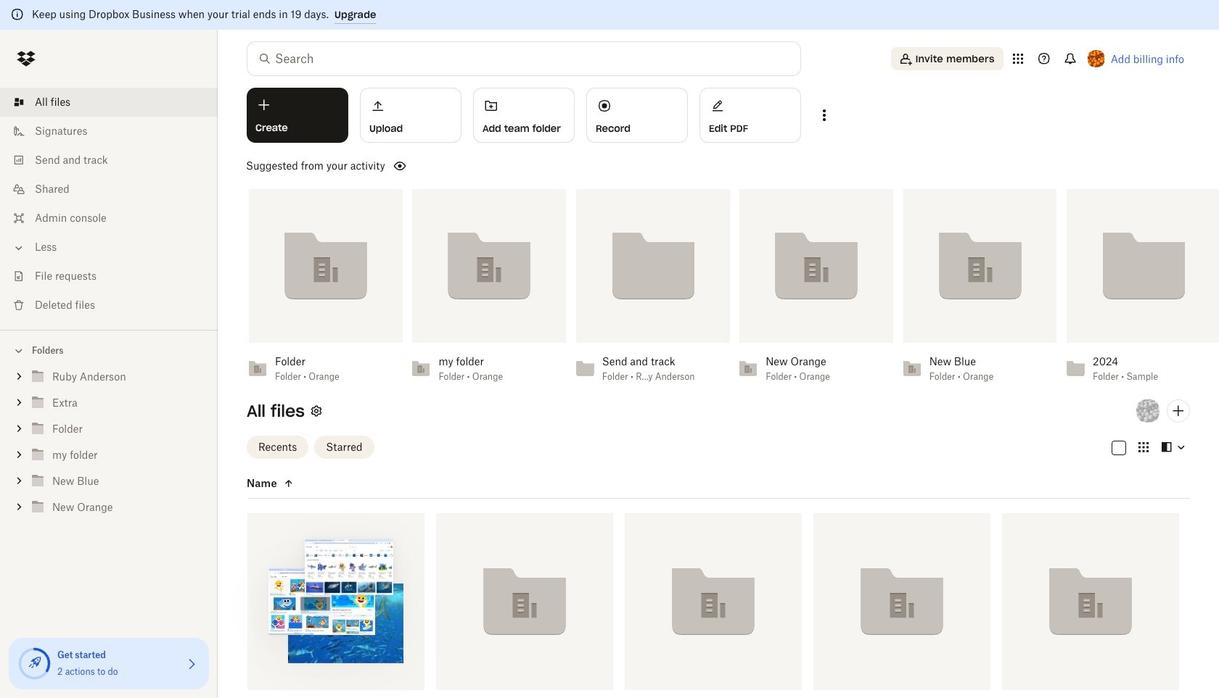 Task type: describe. For each thing, give the bounding box(es) containing it.
team member folder, ruby anderson row
[[242, 514, 425, 699]]

add team members image
[[1170, 403, 1187, 420]]



Task type: locate. For each thing, give the bounding box(es) containing it.
Search in folder "Dropbox" text field
[[275, 50, 771, 67]]

list
[[0, 79, 218, 330]]

team shared folder, new blue row
[[1002, 514, 1179, 699]]

ruby anderson image
[[1136, 400, 1160, 423]]

team shared folder, extra row
[[430, 514, 613, 699]]

group
[[0, 361, 218, 532]]

team shared folder, folder row
[[619, 514, 802, 699]]

folder settings image
[[308, 403, 325, 420]]

less image
[[12, 241, 26, 255]]

account menu image
[[1088, 50, 1105, 67]]

alert
[[0, 0, 1219, 30]]

dropbox image
[[12, 44, 41, 73]]

list item
[[0, 88, 218, 117]]

team shared folder, my folder row
[[814, 514, 991, 699]]



Task type: vqa. For each thing, say whether or not it's contained in the screenshot.
Search 'text field'
no



